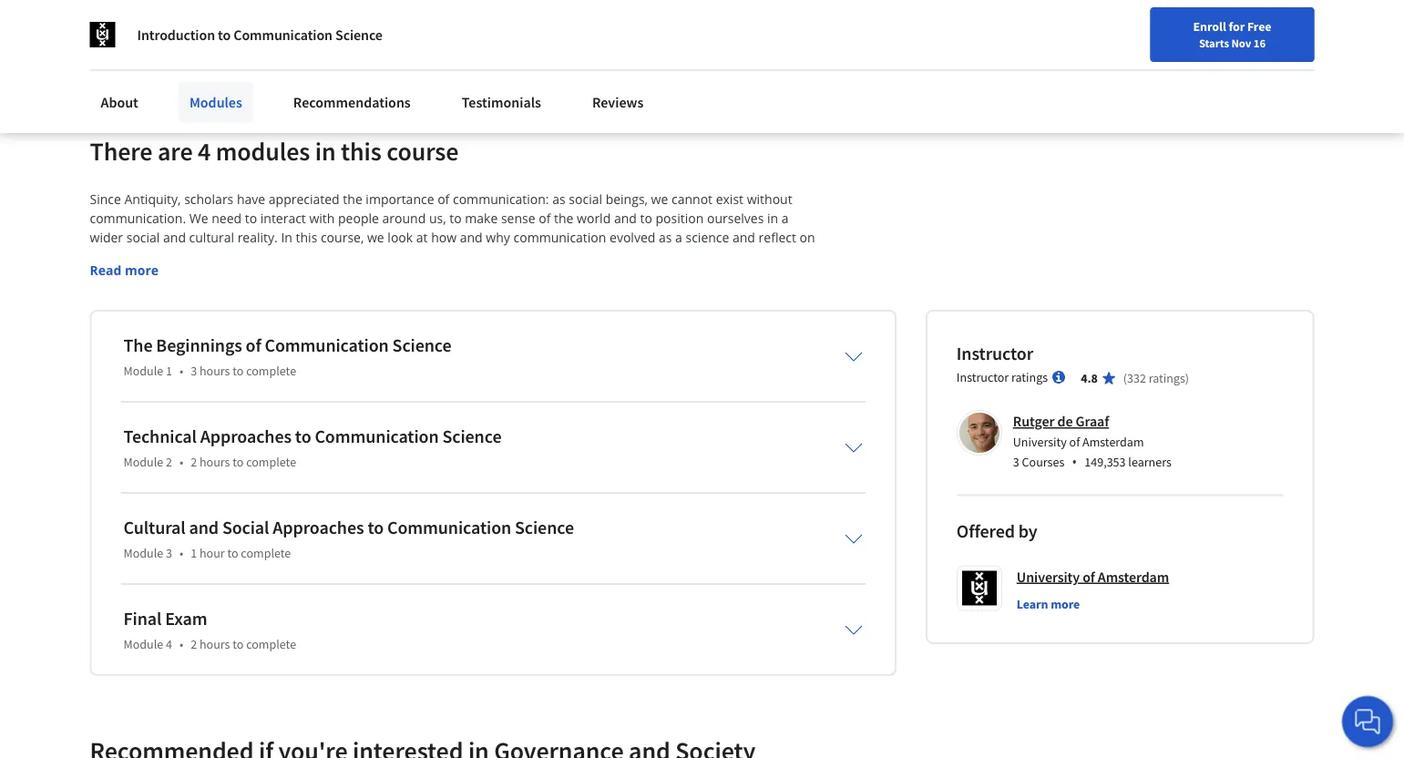 Task type: vqa. For each thing, say whether or not it's contained in the screenshot.


Task type: locate. For each thing, give the bounding box(es) containing it.
1 horizontal spatial in
[[315, 136, 336, 167]]

module down beginnings
[[124, 363, 163, 379]]

0 horizontal spatial with
[[309, 210, 335, 227]]

1 vertical spatial we
[[367, 229, 384, 246]]

appreciated
[[269, 191, 340, 208]]

1 instructor from the top
[[957, 343, 1034, 365]]

approaches right technical
[[200, 426, 292, 448]]

• left hour
[[180, 545, 183, 562]]

about
[[101, 93, 138, 111]]

science up world.
[[666, 248, 710, 266]]

communication
[[514, 229, 607, 246], [570, 248, 663, 266]]

reviews
[[593, 93, 644, 111]]

and down ourselves
[[733, 229, 756, 246]]

university inside the rutger de  graaf university of amsterdam 3 courses • 149,353 learners
[[1014, 434, 1067, 450]]

1 vertical spatial amsterdam
[[1098, 568, 1170, 586]]

0 horizontal spatial on
[[170, 22, 186, 40]]

1 vertical spatial this
[[296, 229, 318, 246]]

in down "without"
[[768, 210, 779, 227]]

why
[[486, 229, 510, 246]]

us,
[[429, 210, 446, 227]]

communication inside technical approaches to communication science module 2 • 2 hours to complete
[[315, 426, 439, 448]]

menu item
[[1022, 18, 1140, 77]]

hours down exam
[[200, 637, 230, 653]]

module inside final exam module 4 • 2 hours to complete
[[124, 637, 163, 653]]

instructor up instructor ratings
[[957, 343, 1034, 365]]

for
[[1229, 18, 1246, 35]]

ratings right 332
[[1149, 370, 1186, 387]]

university
[[1014, 434, 1067, 450], [1017, 568, 1080, 586]]

we
[[189, 210, 208, 227]]

1
[[166, 363, 172, 379], [191, 545, 197, 562]]

3 down beginnings
[[191, 363, 197, 379]]

1 vertical spatial the
[[124, 334, 153, 357]]

2 module from the top
[[124, 454, 163, 471]]

amsterdam inside the rutger de  graaf university of amsterdam 3 courses • 149,353 learners
[[1083, 434, 1145, 450]]

1 horizontal spatial more
[[1051, 596, 1081, 613]]

0 vertical spatial science
[[686, 229, 730, 246]]

a
[[782, 210, 789, 227], [676, 229, 683, 246]]

• down beginnings
[[180, 363, 183, 379]]

instructor ratings
[[957, 369, 1049, 386]]

a down position
[[676, 229, 683, 246]]

1 vertical spatial 3
[[1014, 454, 1020, 470]]

hours up social
[[200, 454, 230, 471]]

people left the all
[[550, 267, 591, 285]]

a up reflect on the right of the page
[[782, 210, 789, 227]]

testimonials link
[[451, 82, 552, 122]]

0 horizontal spatial course
[[291, 248, 332, 266]]

together
[[467, 267, 518, 285]]

communication up over
[[570, 248, 663, 266]]

1 vertical spatial hours
[[200, 454, 230, 471]]

course up importance
[[387, 136, 459, 167]]

1 inside the beginnings of communication science module 1 • 3 hours to complete
[[166, 363, 172, 379]]

are
[[158, 136, 193, 167]]

2 horizontal spatial 3
[[1014, 454, 1020, 470]]

we
[[652, 191, 669, 208], [367, 229, 384, 246]]

1 vertical spatial course
[[291, 248, 332, 266]]

2 inside final exam module 4 • 2 hours to complete
[[191, 637, 197, 653]]

learn more
[[1017, 596, 1081, 613]]

university up "courses"
[[1014, 434, 1067, 450]]

scholars
[[184, 191, 234, 208]]

and
[[269, 22, 292, 40], [614, 210, 637, 227], [163, 229, 186, 246], [460, 229, 483, 246], [733, 229, 756, 246], [283, 267, 306, 285], [189, 517, 219, 539]]

1 vertical spatial more
[[1051, 596, 1081, 613]]

0 horizontal spatial this
[[296, 229, 318, 246]]

4 inside final exam module 4 • 2 hours to complete
[[166, 637, 172, 653]]

as down position
[[659, 229, 672, 246]]

1 vertical spatial approaches
[[273, 517, 364, 539]]

1 module from the top
[[124, 363, 163, 379]]

ratings
[[1012, 369, 1049, 386], [1149, 370, 1186, 387]]

with down the boundaries
[[521, 267, 547, 285]]

3 hours from the top
[[200, 637, 230, 653]]

cultural
[[189, 229, 234, 246]]

media
[[227, 22, 266, 40]]

2 vertical spatial in
[[768, 210, 779, 227]]

this
[[341, 136, 382, 167], [296, 229, 318, 246]]

on right it
[[170, 22, 186, 40]]

0 vertical spatial amsterdam
[[1083, 434, 1145, 450]]

1 vertical spatial in
[[315, 136, 336, 167]]

communication down world
[[514, 229, 607, 246]]

1 vertical spatial instructor
[[957, 369, 1009, 386]]

1 horizontal spatial a
[[782, 210, 789, 227]]

boundaries
[[484, 248, 552, 266]]

course inside since antiquity, scholars have appreciated the importance of communication: as social beings, we cannot exist without communication. we need to interact with people around us, to make sense of the world and to position ourselves in a wider social and cultural reality. in this course, we look at how and why communication evolved as a science and reflect on today's dominant paradigms. the course also extends beyond the boundaries of communication science itself, exploring dimensions of history, sociology and psychology. join our class, together with people all over the world.
[[291, 248, 332, 266]]

module down final on the bottom
[[124, 637, 163, 653]]

0 vertical spatial university
[[1014, 434, 1067, 450]]

1 horizontal spatial the
[[266, 248, 288, 266]]

extends
[[362, 248, 410, 266]]

and up hour
[[189, 517, 219, 539]]

on right reflect on the right of the page
[[800, 229, 816, 246]]

1 horizontal spatial course
[[387, 136, 459, 167]]

how
[[431, 229, 457, 246]]

in up appreciated
[[315, 136, 336, 167]]

0 horizontal spatial people
[[338, 210, 379, 227]]

module inside the beginnings of communication science module 1 • 3 hours to complete
[[124, 363, 163, 379]]

with down appreciated
[[309, 210, 335, 227]]

introduction
[[137, 26, 215, 44]]

1 vertical spatial communication
[[570, 248, 663, 266]]

2 vertical spatial 3
[[166, 545, 172, 562]]

approaches inside cultural and social approaches to communication science module 3 • 1 hour to complete
[[273, 517, 364, 539]]

cultural and social approaches to communication science module 3 • 1 hour to complete
[[124, 517, 574, 562]]

hours inside technical approaches to communication science module 2 • 2 hours to complete
[[200, 454, 230, 471]]

0 vertical spatial more
[[125, 262, 159, 279]]

0 vertical spatial 4
[[198, 136, 211, 167]]

None search field
[[260, 11, 661, 48]]

science inside cultural and social approaches to communication science module 3 • 1 hour to complete
[[515, 517, 574, 539]]

recommendations
[[293, 93, 411, 111]]

hours inside final exam module 4 • 2 hours to complete
[[200, 637, 230, 653]]

16
[[1254, 36, 1266, 50]]

0 horizontal spatial more
[[125, 262, 159, 279]]

4 right the are
[[198, 136, 211, 167]]

the down "in"
[[266, 248, 288, 266]]

this right "in"
[[296, 229, 318, 246]]

• inside final exam module 4 • 2 hours to complete
[[180, 637, 183, 653]]

0 vertical spatial 1
[[166, 363, 172, 379]]

social
[[222, 517, 269, 539]]

1 vertical spatial people
[[550, 267, 591, 285]]

1 horizontal spatial 1
[[191, 545, 197, 562]]

course down "in"
[[291, 248, 332, 266]]

1 horizontal spatial people
[[550, 267, 591, 285]]

dimensions
[[90, 267, 159, 285]]

1 left hour
[[191, 545, 197, 562]]

3 module from the top
[[124, 545, 163, 562]]

0 vertical spatial in
[[295, 22, 307, 40]]

3 down the cultural
[[166, 545, 172, 562]]

0 vertical spatial hours
[[200, 363, 230, 379]]

offered by
[[957, 520, 1038, 543]]

social left media at the top of page
[[189, 22, 225, 40]]

2
[[166, 454, 172, 471], [191, 454, 197, 471], [191, 637, 197, 653]]

our
[[408, 267, 429, 285]]

since antiquity, scholars have appreciated the importance of communication: as social beings, we cannot exist without communication. we need to interact with people around us, to make sense of the world and to position ourselves in a wider social and cultural reality. in this course, we look at how and why communication evolved as a science and reflect on today's dominant paradigms. the course also extends beyond the boundaries of communication science itself, exploring dimensions of history, sociology and psychology. join our class, together with people all over the world.
[[90, 191, 819, 285]]

beings,
[[606, 191, 648, 208]]

this down recommendations
[[341, 136, 382, 167]]

0 vertical spatial instructor
[[957, 343, 1034, 365]]

there are 4 modules in this course
[[90, 136, 459, 167]]

ratings up rutger
[[1012, 369, 1049, 386]]

and inside cultural and social approaches to communication science module 3 • 1 hour to complete
[[189, 517, 219, 539]]

testimonials
[[462, 93, 541, 111]]

3 inside cultural and social approaches to communication science module 3 • 1 hour to complete
[[166, 545, 172, 562]]

3 inside the beginnings of communication science module 1 • 3 hours to complete
[[191, 363, 197, 379]]

3 left "courses"
[[1014, 454, 1020, 470]]

0 vertical spatial 3
[[191, 363, 197, 379]]

1 horizontal spatial on
[[800, 229, 816, 246]]

read more
[[90, 262, 159, 279]]

3
[[191, 363, 197, 379], [1014, 454, 1020, 470], [166, 545, 172, 562]]

0 vertical spatial this
[[341, 136, 382, 167]]

by
[[1019, 520, 1038, 543]]

3 for 1
[[191, 363, 197, 379]]

learn
[[1017, 596, 1049, 613]]

hours down beginnings
[[200, 363, 230, 379]]

sociology
[[225, 267, 280, 285]]

people
[[338, 210, 379, 227], [550, 267, 591, 285]]

1 hours from the top
[[200, 363, 230, 379]]

we up position
[[652, 191, 669, 208]]

1 horizontal spatial ratings
[[1149, 370, 1186, 387]]

module down technical
[[124, 454, 163, 471]]

2 vertical spatial hours
[[200, 637, 230, 653]]

communication inside the beginnings of communication science module 1 • 3 hours to complete
[[265, 334, 389, 357]]

history,
[[177, 267, 221, 285]]

coursera career certificate image
[[970, 0, 1274, 95]]

social down communication.
[[126, 229, 160, 246]]

1 vertical spatial 1
[[191, 545, 197, 562]]

more
[[125, 262, 159, 279], [1051, 596, 1081, 613]]

module inside cultural and social approaches to communication science module 3 • 1 hour to complete
[[124, 545, 163, 562]]

course,
[[321, 229, 364, 246]]

1 vertical spatial as
[[659, 229, 672, 246]]

1 horizontal spatial social
[[189, 22, 225, 40]]

science inside technical approaches to communication science module 2 • 2 hours to complete
[[443, 426, 502, 448]]

2 horizontal spatial in
[[768, 210, 779, 227]]

beginnings
[[156, 334, 242, 357]]

in
[[295, 22, 307, 40], [315, 136, 336, 167], [768, 210, 779, 227]]

itself,
[[713, 248, 745, 266]]

0 vertical spatial people
[[338, 210, 379, 227]]

around
[[382, 210, 426, 227]]

0 vertical spatial with
[[309, 210, 335, 227]]

4 down exam
[[166, 637, 172, 653]]

the
[[266, 248, 288, 266], [124, 334, 153, 357]]

0 vertical spatial communication
[[514, 229, 607, 246]]

wider
[[90, 229, 123, 246]]

since
[[90, 191, 121, 208]]

0 horizontal spatial a
[[676, 229, 683, 246]]

and down beings,
[[614, 210, 637, 227]]

4 module from the top
[[124, 637, 163, 653]]

0 horizontal spatial the
[[124, 334, 153, 357]]

hours inside the beginnings of communication science module 1 • 3 hours to complete
[[200, 363, 230, 379]]

• inside cultural and social approaches to communication science module 3 • 1 hour to complete
[[180, 545, 183, 562]]

class,
[[432, 267, 464, 285]]

in left your
[[295, 22, 307, 40]]

the up course,
[[343, 191, 363, 208]]

antiquity,
[[124, 191, 181, 208]]

to inside final exam module 4 • 2 hours to complete
[[233, 637, 244, 653]]

with
[[309, 210, 335, 227], [521, 267, 547, 285]]

module down the cultural
[[124, 545, 163, 562]]

0 vertical spatial approaches
[[200, 426, 292, 448]]

social up world
[[569, 191, 603, 208]]

0 vertical spatial on
[[170, 22, 186, 40]]

instructor up 'rutger de  graaf' icon
[[957, 369, 1009, 386]]

approaches right social
[[273, 517, 364, 539]]

1 down beginnings
[[166, 363, 172, 379]]

1 vertical spatial with
[[521, 267, 547, 285]]

about link
[[90, 82, 149, 122]]

2 hours from the top
[[200, 454, 230, 471]]

as
[[553, 191, 566, 208], [659, 229, 672, 246]]

1 horizontal spatial we
[[652, 191, 669, 208]]

science up 'itself,'
[[686, 229, 730, 246]]

people up course,
[[338, 210, 379, 227]]

0 vertical spatial as
[[553, 191, 566, 208]]

coursera image
[[22, 15, 138, 44]]

we up extends
[[367, 229, 384, 246]]

the left beginnings
[[124, 334, 153, 357]]

• inside the rutger de  graaf university of amsterdam 3 courses • 149,353 learners
[[1072, 452, 1078, 472]]

hours
[[200, 363, 230, 379], [200, 454, 230, 471], [200, 637, 230, 653]]

graaf
[[1076, 413, 1110, 431]]

0 horizontal spatial 1
[[166, 363, 172, 379]]

1 horizontal spatial this
[[341, 136, 382, 167]]

communication.
[[90, 210, 186, 227]]

the beginnings of communication science module 1 • 3 hours to complete
[[124, 334, 452, 379]]

exist
[[716, 191, 744, 208]]

1 inside cultural and social approaches to communication science module 3 • 1 hour to complete
[[191, 545, 197, 562]]

as right communication:
[[553, 191, 566, 208]]

0 vertical spatial social
[[189, 22, 225, 40]]

0 vertical spatial course
[[387, 136, 459, 167]]

• left 149,353
[[1072, 452, 1078, 472]]

university up learn more button
[[1017, 568, 1080, 586]]

1 vertical spatial a
[[676, 229, 683, 246]]

0 vertical spatial the
[[266, 248, 288, 266]]

on
[[170, 22, 186, 40], [800, 229, 816, 246]]

1 vertical spatial on
[[800, 229, 816, 246]]

2 instructor from the top
[[957, 369, 1009, 386]]

• down exam
[[180, 637, 183, 653]]

0 horizontal spatial 4
[[166, 637, 172, 653]]

4
[[198, 136, 211, 167], [166, 637, 172, 653]]

1 vertical spatial 4
[[166, 637, 172, 653]]

1 horizontal spatial as
[[659, 229, 672, 246]]

1 vertical spatial social
[[569, 191, 603, 208]]

0 horizontal spatial in
[[295, 22, 307, 40]]

and up dominant
[[163, 229, 186, 246]]

course
[[387, 136, 459, 167], [291, 248, 332, 266]]

and down make
[[460, 229, 483, 246]]

1 horizontal spatial 3
[[191, 363, 197, 379]]

• down technical
[[180, 454, 183, 471]]

science inside the beginnings of communication science module 1 • 3 hours to complete
[[393, 334, 452, 357]]

0 horizontal spatial 3
[[166, 545, 172, 562]]

0 horizontal spatial social
[[126, 229, 160, 246]]



Task type: describe. For each thing, give the bounding box(es) containing it.
there
[[90, 136, 153, 167]]

reality.
[[238, 229, 278, 246]]

reflect
[[759, 229, 797, 246]]

today's
[[90, 248, 132, 266]]

communication inside cultural and social approaches to communication science module 3 • 1 hour to complete
[[387, 517, 512, 539]]

1 vertical spatial university
[[1017, 568, 1080, 586]]

exam
[[165, 608, 207, 631]]

3 for science
[[166, 545, 172, 562]]

this inside since antiquity, scholars have appreciated the importance of communication: as social beings, we cannot exist without communication. we need to interact with people around us, to make sense of the world and to position ourselves in a wider social and cultural reality. in this course, we look at how and why communication evolved as a science and reflect on today's dominant paradigms. the course also extends beyond the boundaries of communication science itself, exploring dimensions of history, sociology and psychology. join our class, together with people all over the world.
[[296, 229, 318, 246]]

2 horizontal spatial social
[[569, 191, 603, 208]]

university of amsterdam
[[1017, 568, 1170, 586]]

position
[[656, 210, 704, 227]]

modules
[[190, 93, 242, 111]]

complete inside final exam module 4 • 2 hours to complete
[[246, 637, 296, 653]]

cannot
[[672, 191, 713, 208]]

read more button
[[90, 261, 159, 280]]

university of amsterdam link
[[1017, 566, 1170, 588]]

exploring
[[748, 248, 804, 266]]

• inside the beginnings of communication science module 1 • 3 hours to complete
[[180, 363, 183, 379]]

rutger de  graaf link
[[1014, 413, 1110, 431]]

of inside the rutger de  graaf university of amsterdam 3 courses • 149,353 learners
[[1070, 434, 1081, 450]]

de
[[1058, 413, 1073, 431]]

complete inside the beginnings of communication science module 1 • 3 hours to complete
[[246, 363, 296, 379]]

final
[[124, 608, 162, 631]]

hours for beginnings
[[200, 363, 230, 379]]

show notifications image
[[1159, 23, 1181, 45]]

hour
[[200, 545, 225, 562]]

in
[[281, 229, 293, 246]]

technical approaches to communication science module 2 • 2 hours to complete
[[124, 426, 502, 471]]

3 inside the rutger de  graaf university of amsterdam 3 courses • 149,353 learners
[[1014, 454, 1020, 470]]

the left world
[[554, 210, 574, 227]]

your
[[310, 22, 337, 40]]

• inside technical approaches to communication science module 2 • 2 hours to complete
[[180, 454, 183, 471]]

world
[[577, 210, 611, 227]]

free
[[1248, 18, 1272, 35]]

review
[[422, 22, 462, 40]]

dominant
[[135, 248, 193, 266]]

without
[[747, 191, 793, 208]]

instructor for instructor
[[957, 343, 1034, 365]]

offered
[[957, 520, 1016, 543]]

1 horizontal spatial 4
[[198, 136, 211, 167]]

beyond
[[413, 248, 458, 266]]

enroll
[[1194, 18, 1227, 35]]

interact
[[261, 210, 306, 227]]

join
[[382, 267, 405, 285]]

final exam module 4 • 2 hours to complete
[[124, 608, 296, 653]]

and down "in"
[[283, 267, 306, 285]]

approaches inside technical approaches to communication science module 2 • 2 hours to complete
[[200, 426, 292, 448]]

and right media at the top of page
[[269, 22, 292, 40]]

performance
[[340, 22, 419, 40]]

modules link
[[179, 82, 253, 122]]

0 vertical spatial a
[[782, 210, 789, 227]]

communication:
[[453, 191, 549, 208]]

0 vertical spatial we
[[652, 191, 669, 208]]

0 horizontal spatial ratings
[[1012, 369, 1049, 386]]

amsterdam inside 'university of amsterdam' link
[[1098, 568, 1170, 586]]

rutger de  graaf image
[[960, 413, 1000, 453]]

at
[[416, 229, 428, 246]]

of inside the beginnings of communication science module 1 • 3 hours to complete
[[246, 334, 261, 357]]

0 horizontal spatial as
[[553, 191, 566, 208]]

reviews link
[[582, 82, 655, 122]]

in inside since antiquity, scholars have appreciated the importance of communication: as social beings, we cannot exist without communication. we need to interact with people around us, to make sense of the world and to position ourselves in a wider social and cultural reality. in this course, we look at how and why communication evolved as a science and reflect on today's dominant paradigms. the course also extends beyond the boundaries of communication science itself, exploring dimensions of history, sociology and psychology. join our class, together with people all over the world.
[[768, 210, 779, 227]]

chat with us image
[[1354, 707, 1383, 737]]

need
[[212, 210, 242, 227]]

the up together on the left top of the page
[[461, 248, 480, 266]]

on inside since antiquity, scholars have appreciated the importance of communication: as social beings, we cannot exist without communication. we need to interact with people around us, to make sense of the world and to position ourselves in a wider social and cultural reality. in this course, we look at how and why communication evolved as a science and reflect on today's dominant paradigms. the course also extends beyond the boundaries of communication science itself, exploring dimensions of history, sociology and psychology. join our class, together with people all over the world.
[[800, 229, 816, 246]]

1 horizontal spatial with
[[521, 267, 547, 285]]

149,353
[[1085, 454, 1126, 470]]

university of amsterdam image
[[90, 22, 115, 47]]

evolved
[[610, 229, 656, 246]]

4.8
[[1081, 370, 1098, 387]]

332
[[1128, 370, 1147, 387]]

over
[[611, 267, 638, 285]]

0 horizontal spatial we
[[367, 229, 384, 246]]

more for read more
[[125, 262, 159, 279]]

recommendations link
[[283, 82, 422, 122]]

read
[[90, 262, 122, 279]]

also
[[335, 248, 359, 266]]

ourselves
[[707, 210, 764, 227]]

rutger
[[1014, 413, 1055, 431]]

instructor for instructor ratings
[[957, 369, 1009, 386]]

modules
[[216, 136, 310, 167]]

complete inside cultural and social approaches to communication science module 3 • 1 hour to complete
[[241, 545, 291, 562]]

starts
[[1200, 36, 1230, 50]]

module inside technical approaches to communication science module 2 • 2 hours to complete
[[124, 454, 163, 471]]

learn more button
[[1017, 596, 1081, 614]]

)
[[1186, 370, 1190, 387]]

more for learn more
[[1051, 596, 1081, 613]]

share
[[121, 22, 156, 40]]

psychology.
[[309, 267, 379, 285]]

nov
[[1232, 36, 1252, 50]]

importance
[[366, 191, 434, 208]]

1 vertical spatial science
[[666, 248, 710, 266]]

make
[[465, 210, 498, 227]]

sense
[[501, 210, 536, 227]]

(
[[1124, 370, 1128, 387]]

rutger de  graaf university of amsterdam 3 courses • 149,353 learners
[[1014, 413, 1172, 472]]

all
[[594, 267, 608, 285]]

it
[[159, 22, 167, 40]]

hours for approaches
[[200, 454, 230, 471]]

( 332 ratings )
[[1124, 370, 1190, 387]]

share it on social media and in your performance review
[[121, 22, 462, 40]]

introduction to communication science
[[137, 26, 383, 44]]

technical
[[124, 426, 197, 448]]

2 vertical spatial social
[[126, 229, 160, 246]]

to inside the beginnings of communication science module 1 • 3 hours to complete
[[233, 363, 244, 379]]

the right over
[[641, 267, 661, 285]]

paradigms.
[[196, 248, 263, 266]]

complete inside technical approaches to communication science module 2 • 2 hours to complete
[[246, 454, 296, 471]]

the inside since antiquity, scholars have appreciated the importance of communication: as social beings, we cannot exist without communication. we need to interact with people around us, to make sense of the world and to position ourselves in a wider social and cultural reality. in this course, we look at how and why communication evolved as a science and reflect on today's dominant paradigms. the course also extends beyond the boundaries of communication science itself, exploring dimensions of history, sociology and psychology. join our class, together with people all over the world.
[[266, 248, 288, 266]]

cultural
[[124, 517, 186, 539]]

enroll for free starts nov 16
[[1194, 18, 1272, 50]]

the inside the beginnings of communication science module 1 • 3 hours to complete
[[124, 334, 153, 357]]



